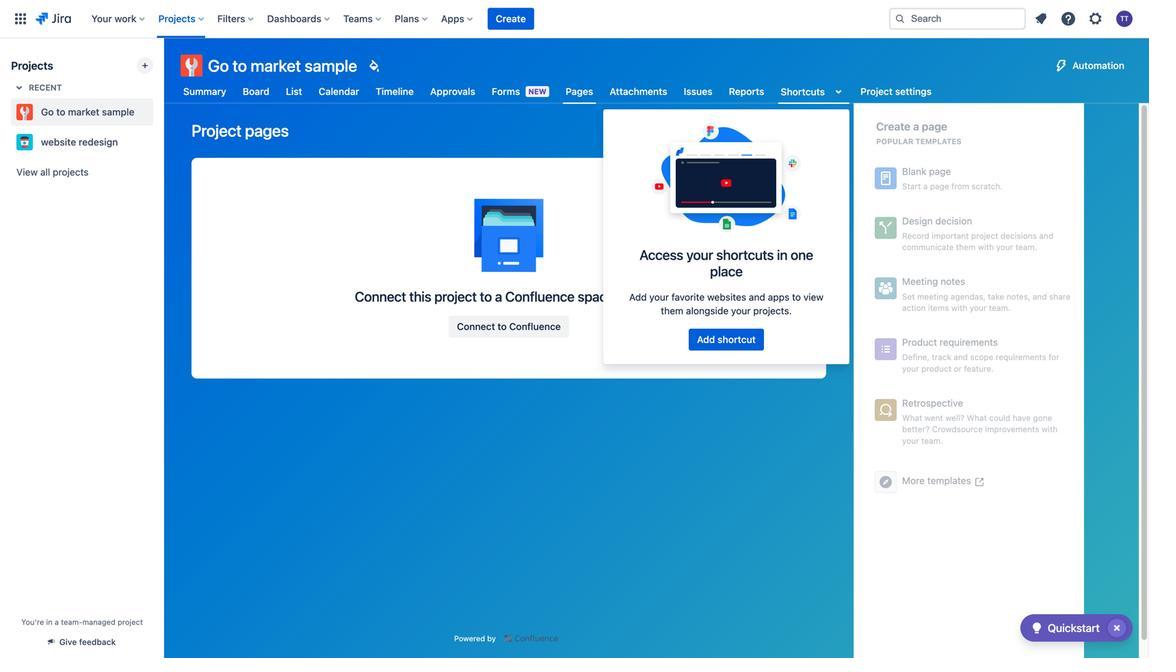 Task type: vqa. For each thing, say whether or not it's contained in the screenshot.
'Add' related to Add your favorite websites and apps to view them alongside your projects.
yes



Task type: describe. For each thing, give the bounding box(es) containing it.
them
[[661, 306, 684, 317]]

issues link
[[681, 79, 716, 104]]

projects.
[[754, 306, 792, 317]]

1 horizontal spatial market
[[251, 56, 301, 75]]

connect for connect this project to a confluence space or page
[[355, 289, 406, 305]]

go inside 'link'
[[41, 106, 54, 118]]

projects button
[[154, 8, 209, 30]]

1 horizontal spatial a
[[495, 289, 502, 305]]

primary element
[[8, 0, 879, 38]]

your work
[[92, 13, 137, 24]]

you're in a team-managed project
[[21, 619, 143, 628]]

settings
[[896, 86, 932, 97]]

project for project pages
[[192, 121, 242, 140]]

add your favorite websites and apps to view them alongside your projects.
[[630, 292, 824, 317]]

attachments link
[[607, 79, 670, 104]]

to inside add your favorite websites and apps to view them alongside your projects.
[[792, 292, 801, 303]]

go to market sample link
[[11, 99, 148, 126]]

space
[[578, 289, 614, 305]]

website
[[41, 137, 76, 148]]

create a page popular templates
[[877, 120, 962, 146]]

websites
[[708, 292, 747, 303]]

your
[[92, 13, 112, 24]]

view
[[804, 292, 824, 303]]

button group group
[[449, 316, 569, 338]]

give feedback button
[[40, 632, 124, 654]]

calendar link
[[316, 79, 362, 104]]

one
[[791, 247, 814, 263]]

help image
[[1061, 11, 1077, 27]]

add to starred image for website redesign
[[149, 134, 166, 151]]

your work button
[[87, 8, 150, 30]]

create project image
[[140, 60, 151, 71]]

projects inside dropdown button
[[158, 13, 196, 24]]

project settings link
[[858, 79, 935, 104]]

feedback
[[79, 638, 116, 648]]

create for create a page popular templates
[[877, 120, 911, 133]]

banner containing your work
[[0, 0, 1150, 38]]

favorite
[[672, 292, 705, 303]]

add for add shortcut
[[697, 334, 715, 346]]

create for create
[[496, 13, 526, 24]]

add shortcut
[[697, 334, 756, 346]]

in inside access your shortcuts in one place
[[777, 247, 788, 263]]

managed
[[82, 619, 116, 628]]

filters
[[217, 13, 245, 24]]

new
[[529, 87, 547, 96]]

create button
[[488, 8, 534, 30]]

tab list containing pages
[[172, 79, 943, 104]]

website redesign link
[[11, 129, 148, 156]]

calendar
[[319, 86, 359, 97]]

appswitcher icon image
[[12, 11, 29, 27]]

settings image
[[1088, 11, 1104, 27]]

you're
[[21, 619, 44, 628]]

plans
[[395, 13, 419, 24]]

to inside button
[[498, 321, 507, 333]]

filters button
[[213, 8, 259, 30]]

team-
[[61, 619, 82, 628]]

connect to confluence button
[[449, 316, 569, 338]]

project pages
[[192, 121, 289, 140]]

page inside create a page popular templates
[[922, 120, 948, 133]]

board
[[243, 86, 270, 97]]

notifications image
[[1033, 11, 1050, 27]]

projects
[[53, 167, 89, 178]]

quickstart
[[1048, 622, 1100, 635]]

summary link
[[181, 79, 229, 104]]

powered by
[[454, 635, 496, 644]]

approvals
[[430, 86, 476, 97]]

pages
[[245, 121, 289, 140]]

confluence inside connect to confluence button
[[509, 321, 561, 333]]

add shortcut button
[[689, 329, 764, 351]]

your profile and settings image
[[1117, 11, 1133, 27]]

quickstart button
[[1021, 615, 1133, 643]]

2 vertical spatial your
[[732, 306, 751, 317]]

add to starred image for go to market sample
[[149, 104, 166, 120]]

search image
[[895, 13, 906, 24]]

Search field
[[890, 8, 1026, 30]]

pages
[[566, 86, 594, 97]]

and
[[749, 292, 766, 303]]

by
[[487, 635, 496, 644]]

sample inside the go to market sample 'link'
[[102, 106, 135, 118]]

attachments
[[610, 86, 668, 97]]

shortcuts
[[781, 86, 825, 97]]

shortcuts
[[717, 247, 774, 263]]

issues
[[684, 86, 713, 97]]

apps button
[[437, 8, 478, 30]]

forms
[[492, 86, 520, 97]]

work
[[115, 13, 137, 24]]

to up board
[[233, 56, 247, 75]]

view all projects
[[16, 167, 89, 178]]

templates
[[916, 137, 962, 146]]

connect for connect to confluence
[[457, 321, 495, 333]]



Task type: locate. For each thing, give the bounding box(es) containing it.
1 horizontal spatial page
[[922, 120, 948, 133]]

add to starred image right redesign in the left of the page
[[149, 134, 166, 151]]

go up summary at top left
[[208, 56, 229, 75]]

market up the website redesign
[[68, 106, 99, 118]]

a left team-
[[55, 619, 59, 628]]

0 vertical spatial your
[[687, 247, 714, 263]]

teams
[[344, 13, 373, 24]]

connect inside button
[[457, 321, 495, 333]]

0 vertical spatial go
[[208, 56, 229, 75]]

0 horizontal spatial create
[[496, 13, 526, 24]]

confluence image
[[504, 634, 558, 645], [504, 634, 558, 645]]

timeline link
[[373, 79, 417, 104]]

a up 'connect to confluence'
[[495, 289, 502, 305]]

all
[[40, 167, 50, 178]]

1 vertical spatial sample
[[102, 106, 135, 118]]

check image
[[1029, 621, 1046, 637]]

go
[[208, 56, 229, 75], [41, 106, 54, 118]]

market inside 'link'
[[68, 106, 99, 118]]

your inside access your shortcuts in one place
[[687, 247, 714, 263]]

1 vertical spatial project
[[118, 619, 143, 628]]

project
[[435, 289, 477, 305], [118, 619, 143, 628]]

1 vertical spatial go
[[41, 106, 54, 118]]

0 horizontal spatial go
[[41, 106, 54, 118]]

0 vertical spatial confluence
[[506, 289, 575, 305]]

jira image
[[36, 11, 71, 27], [36, 11, 71, 27]]

0 vertical spatial connect
[[355, 289, 406, 305]]

create right apps popup button
[[496, 13, 526, 24]]

page right the or
[[633, 289, 663, 305]]

add inside add your favorite websites and apps to view them alongside your projects.
[[630, 292, 647, 303]]

1 vertical spatial go to market sample
[[41, 106, 135, 118]]

give
[[59, 638, 77, 648]]

connect to confluence
[[457, 321, 561, 333]]

1 add to starred image from the top
[[149, 104, 166, 120]]

dashboards button
[[263, 8, 335, 30]]

to down 'recent'
[[56, 106, 65, 118]]

1 vertical spatial in
[[46, 619, 52, 628]]

access your shortcuts in one place
[[640, 247, 814, 280]]

projects
[[158, 13, 196, 24], [11, 59, 53, 72]]

create up popular
[[877, 120, 911, 133]]

shortcut
[[718, 334, 756, 346]]

0 horizontal spatial sample
[[102, 106, 135, 118]]

1 vertical spatial add to starred image
[[149, 134, 166, 151]]

project right managed
[[118, 619, 143, 628]]

add to starred image
[[149, 104, 166, 120], [149, 134, 166, 151]]

1 horizontal spatial connect
[[457, 321, 495, 333]]

1 vertical spatial a
[[495, 289, 502, 305]]

confluence up 'connect to confluence'
[[506, 289, 575, 305]]

projects up the "sidebar navigation" icon
[[158, 13, 196, 24]]

0 horizontal spatial go to market sample
[[41, 106, 135, 118]]

to up 'connect to confluence'
[[480, 289, 492, 305]]

timeline
[[376, 86, 414, 97]]

1 horizontal spatial projects
[[158, 13, 196, 24]]

1 vertical spatial connect
[[457, 321, 495, 333]]

automation image
[[1054, 57, 1070, 74]]

plans button
[[391, 8, 433, 30]]

market up list
[[251, 56, 301, 75]]

add right space
[[630, 292, 647, 303]]

1 horizontal spatial project
[[861, 86, 893, 97]]

connect
[[355, 289, 406, 305], [457, 321, 495, 333]]

dismiss quickstart image
[[1107, 618, 1128, 640]]

go to market sample
[[208, 56, 357, 75], [41, 106, 135, 118]]

go down 'recent'
[[41, 106, 54, 118]]

0 horizontal spatial connect
[[355, 289, 406, 305]]

1 vertical spatial project
[[192, 121, 242, 140]]

0 horizontal spatial market
[[68, 106, 99, 118]]

0 vertical spatial project
[[435, 289, 477, 305]]

create inside create a page popular templates
[[877, 120, 911, 133]]

alongside
[[686, 306, 729, 317]]

to inside 'link'
[[56, 106, 65, 118]]

1 vertical spatial page
[[633, 289, 663, 305]]

0 vertical spatial add
[[630, 292, 647, 303]]

0 vertical spatial create
[[496, 13, 526, 24]]

automation
[[1073, 60, 1125, 71]]

1 vertical spatial create
[[877, 120, 911, 133]]

reports link
[[727, 79, 767, 104]]

0 horizontal spatial projects
[[11, 59, 53, 72]]

go to market sample up list
[[208, 56, 357, 75]]

2 add to starred image from the top
[[149, 134, 166, 151]]

1 horizontal spatial create
[[877, 120, 911, 133]]

0 vertical spatial sample
[[305, 56, 357, 75]]

teams button
[[339, 8, 387, 30]]

0 vertical spatial in
[[777, 247, 788, 263]]

set project background image
[[366, 57, 382, 74]]

project left settings
[[861, 86, 893, 97]]

create
[[496, 13, 526, 24], [877, 120, 911, 133]]

0 horizontal spatial page
[[633, 289, 663, 305]]

popular
[[877, 137, 914, 146]]

1 vertical spatial add
[[697, 334, 715, 346]]

0 vertical spatial a
[[914, 120, 920, 133]]

1 horizontal spatial sample
[[305, 56, 357, 75]]

to down connect this project to a confluence space or page
[[498, 321, 507, 333]]

0 horizontal spatial in
[[46, 619, 52, 628]]

2 horizontal spatial your
[[732, 306, 751, 317]]

list
[[286, 86, 302, 97]]

0 horizontal spatial project
[[192, 121, 242, 140]]

give feedback
[[59, 638, 116, 648]]

1 horizontal spatial project
[[435, 289, 477, 305]]

powered
[[454, 635, 485, 644]]

your up them at right
[[650, 292, 669, 303]]

in
[[777, 247, 788, 263], [46, 619, 52, 628]]

in left one
[[777, 247, 788, 263]]

sample up redesign in the left of the page
[[102, 106, 135, 118]]

1 vertical spatial projects
[[11, 59, 53, 72]]

your up place on the top of the page
[[687, 247, 714, 263]]

0 horizontal spatial a
[[55, 619, 59, 628]]

dashboards
[[267, 13, 322, 24]]

project down summary link
[[192, 121, 242, 140]]

add to starred image down the "sidebar navigation" icon
[[149, 104, 166, 120]]

your
[[687, 247, 714, 263], [650, 292, 669, 303], [732, 306, 751, 317]]

1 horizontal spatial add
[[697, 334, 715, 346]]

a up popular
[[914, 120, 920, 133]]

add inside add shortcut 'button'
[[697, 334, 715, 346]]

2 horizontal spatial a
[[914, 120, 920, 133]]

0 vertical spatial project
[[861, 86, 893, 97]]

collapse recent projects image
[[11, 79, 27, 96]]

approvals link
[[428, 79, 478, 104]]

connect this project to a confluence space or page
[[355, 289, 663, 305]]

1 horizontal spatial your
[[687, 247, 714, 263]]

project for project settings
[[861, 86, 893, 97]]

go to market sample inside 'link'
[[41, 106, 135, 118]]

apps
[[768, 292, 790, 303]]

project right this
[[435, 289, 477, 305]]

1 vertical spatial confluence
[[509, 321, 561, 333]]

sample
[[305, 56, 357, 75], [102, 106, 135, 118]]

your for access
[[687, 247, 714, 263]]

1 vertical spatial market
[[68, 106, 99, 118]]

shortcuts button
[[778, 79, 850, 104]]

1 horizontal spatial go to market sample
[[208, 56, 357, 75]]

your for add
[[650, 292, 669, 303]]

0 vertical spatial go to market sample
[[208, 56, 357, 75]]

0 horizontal spatial add
[[630, 292, 647, 303]]

connect left this
[[355, 289, 406, 305]]

0 vertical spatial market
[[251, 56, 301, 75]]

2 vertical spatial a
[[55, 619, 59, 628]]

1 vertical spatial your
[[650, 292, 669, 303]]

market
[[251, 56, 301, 75], [68, 106, 99, 118]]

this
[[409, 289, 431, 305]]

a inside create a page popular templates
[[914, 120, 920, 133]]

banner
[[0, 0, 1150, 38]]

access
[[640, 247, 684, 263]]

project inside tab list
[[861, 86, 893, 97]]

1 horizontal spatial go
[[208, 56, 229, 75]]

redesign
[[79, 137, 118, 148]]

0 vertical spatial page
[[922, 120, 948, 133]]

1 horizontal spatial in
[[777, 247, 788, 263]]

reports
[[729, 86, 765, 97]]

website redesign
[[41, 137, 118, 148]]

tab list
[[172, 79, 943, 104]]

summary
[[183, 86, 226, 97]]

or
[[617, 289, 630, 305]]

go to market sample up the website redesign
[[41, 106, 135, 118]]

confluence down connect this project to a confluence space or page
[[509, 321, 561, 333]]

0 vertical spatial projects
[[158, 13, 196, 24]]

apps
[[441, 13, 465, 24]]

project settings
[[861, 86, 932, 97]]

list link
[[283, 79, 305, 104]]

0 horizontal spatial project
[[118, 619, 143, 628]]

add
[[630, 292, 647, 303], [697, 334, 715, 346]]

connect down connect this project to a confluence space or page
[[457, 321, 495, 333]]

your down the websites
[[732, 306, 751, 317]]

view
[[16, 167, 38, 178]]

sidebar navigation image
[[149, 55, 179, 82]]

to
[[233, 56, 247, 75], [56, 106, 65, 118], [480, 289, 492, 305], [792, 292, 801, 303], [498, 321, 507, 333]]

in right you're
[[46, 619, 52, 628]]

add down the alongside
[[697, 334, 715, 346]]

recent
[[29, 83, 62, 92]]

page
[[922, 120, 948, 133], [633, 289, 663, 305]]

page up templates
[[922, 120, 948, 133]]

board link
[[240, 79, 272, 104]]

place
[[710, 263, 743, 280]]

projects up collapse recent projects image
[[11, 59, 53, 72]]

sample up calendar
[[305, 56, 357, 75]]

confluence
[[506, 289, 575, 305], [509, 321, 561, 333]]

0 horizontal spatial your
[[650, 292, 669, 303]]

to left view
[[792, 292, 801, 303]]

automation button
[[1048, 55, 1133, 77]]

0 vertical spatial add to starred image
[[149, 104, 166, 120]]

create inside button
[[496, 13, 526, 24]]

view all projects link
[[11, 160, 153, 185]]

add for add your favorite websites and apps to view them alongside your projects.
[[630, 292, 647, 303]]



